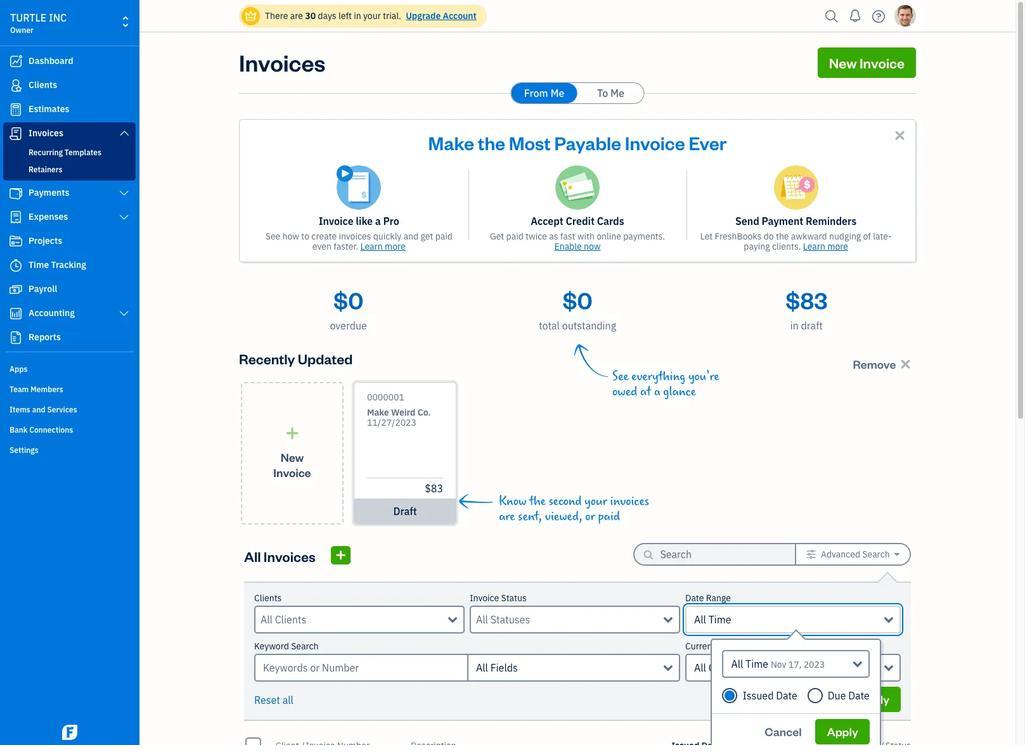 Task type: locate. For each thing, give the bounding box(es) containing it.
time
[[29, 259, 49, 271], [709, 614, 731, 626], [746, 658, 768, 671]]

$0 up outstanding
[[563, 285, 593, 315]]

all inside date range field
[[731, 658, 743, 671]]

left
[[339, 10, 352, 22]]

0 horizontal spatial learn
[[360, 241, 383, 252]]

accept
[[531, 215, 563, 228]]

search image
[[822, 7, 842, 26]]

1 horizontal spatial invoices
[[610, 495, 649, 509]]

the right do on the top
[[776, 231, 789, 242]]

a inside see everything you're owed at a glance
[[654, 385, 660, 399]]

2 more from the left
[[828, 241, 848, 252]]

0 horizontal spatial are
[[290, 10, 303, 22]]

0 vertical spatial the
[[478, 131, 505, 155]]

chevron large down image inside accounting link
[[118, 309, 130, 319]]

0 vertical spatial clients
[[29, 79, 57, 91]]

me for to me
[[611, 87, 625, 100]]

dashboard link
[[3, 50, 136, 73]]

second
[[549, 495, 582, 509]]

all
[[283, 694, 294, 707]]

advanced search
[[821, 549, 890, 560]]

chart image
[[8, 308, 23, 320]]

1 vertical spatial are
[[499, 510, 515, 524]]

1 horizontal spatial learn more
[[803, 241, 848, 252]]

1 horizontal spatial $83
[[786, 285, 828, 315]]

and
[[404, 231, 419, 242], [32, 405, 45, 415]]

1 vertical spatial the
[[776, 231, 789, 242]]

0 horizontal spatial me
[[551, 87, 564, 100]]

1 horizontal spatial see
[[612, 370, 629, 384]]

0 vertical spatial make
[[428, 131, 474, 155]]

invoices
[[339, 231, 371, 242], [610, 495, 649, 509]]

project image
[[8, 235, 23, 248]]

cancel down 2023
[[796, 692, 833, 707]]

new invoice
[[829, 54, 905, 72], [273, 450, 311, 480]]

paid inside accept credit cards get paid twice as fast with online payments. enable now
[[506, 231, 524, 242]]

0 horizontal spatial more
[[385, 241, 406, 252]]

1 horizontal spatial in
[[790, 320, 799, 332]]

more for invoice like a pro
[[385, 241, 406, 252]]

me right the from
[[551, 87, 564, 100]]

more down pro
[[385, 241, 406, 252]]

are left 30
[[290, 10, 303, 22]]

weird
[[391, 407, 416, 418]]

chevron large down image
[[118, 128, 130, 138], [118, 212, 130, 223], [118, 309, 130, 319]]

clients
[[29, 79, 57, 91], [254, 593, 282, 604]]

accounting link
[[3, 302, 136, 325]]

client image
[[8, 79, 23, 92]]

date
[[685, 593, 704, 604], [776, 690, 798, 703], [848, 690, 870, 703]]

accept credit cards image
[[555, 165, 600, 210]]

more
[[385, 241, 406, 252], [828, 241, 848, 252]]

learn more down reminders
[[803, 241, 848, 252]]

more down reminders
[[828, 241, 848, 252]]

0 horizontal spatial the
[[478, 131, 505, 155]]

all currencies button
[[685, 654, 901, 682]]

plus image
[[285, 427, 300, 440]]

learn more for reminders
[[803, 241, 848, 252]]

chevron large down image inside invoices link
[[118, 128, 130, 138]]

1 horizontal spatial more
[[828, 241, 848, 252]]

2 vertical spatial the
[[529, 495, 546, 509]]

fast
[[560, 231, 575, 242]]

0 vertical spatial cancel button
[[785, 687, 844, 713]]

in inside $83 in draft
[[790, 320, 799, 332]]

to
[[301, 231, 309, 242]]

from
[[524, 87, 548, 100]]

items
[[10, 405, 30, 415]]

17,
[[789, 659, 802, 671]]

see inside see everything you're owed at a glance
[[612, 370, 629, 384]]

clients down all invoices on the bottom left of the page
[[254, 593, 282, 604]]

as
[[549, 231, 558, 242]]

co.
[[418, 407, 431, 418]]

reports
[[29, 332, 61, 343]]

1 horizontal spatial make
[[428, 131, 474, 155]]

0 vertical spatial see
[[266, 231, 280, 242]]

see inside see how to create invoices quickly and get paid even faster.
[[266, 231, 280, 242]]

0 horizontal spatial paid
[[435, 231, 453, 242]]

advanced search button
[[796, 545, 910, 565]]

1 horizontal spatial time
[[709, 614, 731, 626]]

sent,
[[518, 510, 542, 524]]

cancel button down issued date
[[753, 720, 813, 745]]

see left 'how'
[[266, 231, 280, 242]]

chevron large down image for accounting
[[118, 309, 130, 319]]

cancel button down 2023
[[785, 687, 844, 713]]

0 horizontal spatial new invoice link
[[241, 382, 344, 525]]

invoices up recurring
[[29, 127, 63, 139]]

tracking
[[51, 259, 86, 271]]

1 chevron large down image from the top
[[118, 128, 130, 138]]

know
[[499, 495, 527, 509]]

2 horizontal spatial date
[[848, 690, 870, 703]]

$0 inside $0 total outstanding
[[563, 285, 593, 315]]

0 vertical spatial invoices
[[339, 231, 371, 242]]

0 vertical spatial your
[[363, 10, 381, 22]]

2 horizontal spatial the
[[776, 231, 789, 242]]

owed
[[612, 385, 637, 399]]

me for from me
[[551, 87, 564, 100]]

fields
[[491, 662, 518, 675]]

0 vertical spatial new invoice
[[829, 54, 905, 72]]

1 horizontal spatial the
[[529, 495, 546, 509]]

1 me from the left
[[551, 87, 564, 100]]

learn more down pro
[[360, 241, 406, 252]]

money image
[[8, 283, 23, 296]]

1 learn more from the left
[[360, 241, 406, 252]]

invoice like a pro image
[[337, 165, 381, 210]]

0 horizontal spatial invoices
[[339, 231, 371, 242]]

0 horizontal spatial make
[[367, 407, 389, 418]]

all invoices
[[244, 547, 316, 565]]

the inside 'know the second your invoices are sent, viewed, or paid'
[[529, 495, 546, 509]]

send
[[736, 215, 759, 228]]

2 chevron large down image from the top
[[118, 212, 130, 223]]

0 vertical spatial new invoice link
[[818, 48, 916, 78]]

1 horizontal spatial draft
[[801, 320, 823, 332]]

1 horizontal spatial learn
[[803, 241, 825, 252]]

cards
[[597, 215, 624, 228]]

0 horizontal spatial clients
[[29, 79, 57, 91]]

chevron large down image up reports link
[[118, 309, 130, 319]]

cancel down issued date
[[765, 725, 802, 739]]

credit
[[566, 215, 595, 228]]

1 vertical spatial chevron large down image
[[118, 212, 130, 223]]

0 vertical spatial apply button
[[847, 687, 901, 713]]

chevron large down image down chevron large down icon
[[118, 212, 130, 223]]

invoice left status
[[470, 593, 499, 604]]

1 vertical spatial invoices
[[610, 495, 649, 509]]

new invoice down the plus image
[[273, 450, 311, 480]]

Search text field
[[660, 545, 774, 565]]

time down range
[[709, 614, 731, 626]]

$0 for $0 total outstanding
[[563, 285, 593, 315]]

1 horizontal spatial clients
[[254, 593, 282, 604]]

and left get
[[404, 231, 419, 242]]

1 horizontal spatial a
[[654, 385, 660, 399]]

$0 up overdue
[[334, 285, 363, 315]]

0 vertical spatial apply
[[858, 692, 890, 707]]

chevron large down image for invoices
[[118, 128, 130, 138]]

reminders
[[806, 215, 857, 228]]

1 vertical spatial invoices
[[29, 127, 63, 139]]

time inside all time dropdown button
[[709, 614, 731, 626]]

0 vertical spatial time
[[29, 259, 49, 271]]

the left most
[[478, 131, 505, 155]]

owner
[[10, 25, 34, 35]]

and right "items"
[[32, 405, 45, 415]]

clients link
[[3, 74, 136, 97]]

payments
[[29, 187, 69, 198]]

send payment reminders image
[[774, 165, 818, 210]]

notifications image
[[845, 3, 865, 29]]

recently
[[239, 350, 295, 368]]

2 horizontal spatial paid
[[598, 510, 620, 524]]

0 horizontal spatial time
[[29, 259, 49, 271]]

overdue
[[330, 320, 367, 332]]

0 horizontal spatial date
[[685, 593, 704, 604]]

1 $0 from the left
[[334, 285, 363, 315]]

connections
[[29, 425, 73, 435]]

0 horizontal spatial see
[[266, 231, 280, 242]]

invoice left the ever
[[625, 131, 685, 155]]

1 vertical spatial new invoice link
[[241, 382, 344, 525]]

1 vertical spatial $83
[[425, 483, 443, 495]]

search right keyword
[[291, 641, 319, 652]]

All Clients search field
[[261, 612, 448, 628]]

0 horizontal spatial and
[[32, 405, 45, 415]]

inc
[[49, 11, 67, 24]]

apply right due
[[858, 692, 890, 707]]

time for all time nov 17, 2023
[[746, 658, 768, 671]]

invoices down there
[[239, 48, 326, 77]]

0 horizontal spatial your
[[363, 10, 381, 22]]

invoice image
[[8, 127, 23, 140]]

the for make the most payable invoice ever
[[478, 131, 505, 155]]

1 vertical spatial search
[[291, 641, 319, 652]]

1 horizontal spatial me
[[611, 87, 625, 100]]

time inside date range field
[[746, 658, 768, 671]]

due date
[[828, 690, 870, 703]]

recurring templates
[[29, 148, 101, 157]]

estimate image
[[8, 103, 23, 116]]

apply button right due
[[847, 687, 901, 713]]

chevron large down image up recurring templates link
[[118, 128, 130, 138]]

retainers link
[[6, 162, 133, 178]]

2 learn more from the left
[[803, 241, 848, 252]]

most
[[509, 131, 551, 155]]

1 horizontal spatial your
[[585, 495, 607, 509]]

a right "at"
[[654, 385, 660, 399]]

new
[[829, 54, 857, 72], [281, 450, 304, 464]]

learn more
[[360, 241, 406, 252], [803, 241, 848, 252]]

1 vertical spatial cancel button
[[753, 720, 813, 745]]

clients up estimates
[[29, 79, 57, 91]]

dashboard
[[29, 55, 73, 67]]

2 horizontal spatial time
[[746, 658, 768, 671]]

learn more for a
[[360, 241, 406, 252]]

timer image
[[8, 259, 23, 272]]

1 vertical spatial new
[[281, 450, 304, 464]]

1 vertical spatial apply
[[827, 725, 858, 739]]

3 chevron large down image from the top
[[118, 309, 130, 319]]

learn right clients.
[[803, 241, 825, 252]]

new down search 'icon'
[[829, 54, 857, 72]]

your inside 'know the second your invoices are sent, viewed, or paid'
[[585, 495, 607, 509]]

0 vertical spatial chevron large down image
[[118, 128, 130, 138]]

1 vertical spatial make
[[367, 407, 389, 418]]

me right to
[[611, 87, 625, 100]]

1 horizontal spatial $0
[[563, 285, 593, 315]]

2 vertical spatial chevron large down image
[[118, 309, 130, 319]]

currency
[[685, 641, 721, 652]]

0 horizontal spatial new
[[281, 450, 304, 464]]

date right issued
[[776, 690, 798, 703]]

remove
[[853, 357, 896, 371]]

time tracking
[[29, 259, 86, 271]]

search inside dropdown button
[[862, 549, 890, 560]]

apply for the apply button to the top
[[858, 692, 890, 707]]

paid inside 'know the second your invoices are sent, viewed, or paid'
[[598, 510, 620, 524]]

a left pro
[[375, 215, 381, 228]]

new invoice down 'go to help' image
[[829, 54, 905, 72]]

apply down due
[[827, 725, 858, 739]]

1 vertical spatial and
[[32, 405, 45, 415]]

2 me from the left
[[611, 87, 625, 100]]

are down the know
[[499, 510, 515, 524]]

see
[[266, 231, 280, 242], [612, 370, 629, 384]]

new down the plus image
[[281, 450, 304, 464]]

bank
[[10, 425, 28, 435]]

paid inside see how to create invoices quickly and get paid even faster.
[[435, 231, 453, 242]]

time right "timer" 'icon'
[[29, 259, 49, 271]]

$0 for $0 overdue
[[334, 285, 363, 315]]

1 horizontal spatial paid
[[506, 231, 524, 242]]

invoice down the plus image
[[273, 465, 311, 480]]

all inside dropdown button
[[694, 614, 706, 626]]

recurring
[[29, 148, 63, 157]]

1 vertical spatial draft
[[393, 505, 417, 518]]

of
[[863, 231, 871, 242]]

team members link
[[3, 380, 136, 399]]

1 vertical spatial see
[[612, 370, 629, 384]]

0 vertical spatial invoices
[[239, 48, 326, 77]]

date left range
[[685, 593, 704, 604]]

settings link
[[3, 441, 136, 460]]

see everything you're owed at a glance
[[612, 370, 719, 399]]

0 horizontal spatial a
[[375, 215, 381, 228]]

1 horizontal spatial are
[[499, 510, 515, 524]]

invoices inside see how to create invoices quickly and get paid even faster.
[[339, 231, 371, 242]]

0 horizontal spatial in
[[354, 10, 361, 22]]

apply button
[[847, 687, 901, 713], [816, 720, 870, 745]]

see up owed at bottom
[[612, 370, 629, 384]]

1 vertical spatial your
[[585, 495, 607, 509]]

payroll link
[[3, 278, 136, 301]]

0 horizontal spatial $0
[[334, 285, 363, 315]]

time left nov
[[746, 658, 768, 671]]

1 horizontal spatial new invoice
[[829, 54, 905, 72]]

your left trial.
[[363, 10, 381, 22]]

1 vertical spatial cancel
[[765, 725, 802, 739]]

invoices inside 'know the second your invoices are sent, viewed, or paid'
[[610, 495, 649, 509]]

$0 inside $0 overdue
[[334, 285, 363, 315]]

1 learn from the left
[[360, 241, 383, 252]]

learn for reminders
[[803, 241, 825, 252]]

chevron large down image inside expenses link
[[118, 212, 130, 223]]

0 vertical spatial and
[[404, 231, 419, 242]]

0 vertical spatial search
[[862, 549, 890, 560]]

apply button down due
[[816, 720, 870, 745]]

all inside keyword search field
[[476, 662, 488, 675]]

invoices inside main element
[[29, 127, 63, 139]]

1 horizontal spatial search
[[862, 549, 890, 560]]

advanced
[[821, 549, 860, 560]]

clients inside main element
[[29, 79, 57, 91]]

reset
[[254, 694, 280, 707]]

cancel button for the apply button to the top
[[785, 687, 844, 713]]

1 horizontal spatial and
[[404, 231, 419, 242]]

all inside dropdown button
[[694, 662, 706, 675]]

your up or
[[585, 495, 607, 509]]

invoices left 'add invoice' icon in the left of the page
[[264, 547, 316, 565]]

2 $0 from the left
[[563, 285, 593, 315]]

0 vertical spatial $83
[[786, 285, 828, 315]]

1 vertical spatial time
[[709, 614, 731, 626]]

1 horizontal spatial date
[[776, 690, 798, 703]]

expenses
[[29, 211, 68, 223]]

cancel button for the apply button to the bottom
[[753, 720, 813, 745]]

expenses link
[[3, 206, 136, 229]]

you're
[[688, 370, 719, 384]]

0 vertical spatial draft
[[801, 320, 823, 332]]

invoice
[[860, 54, 905, 72], [625, 131, 685, 155], [319, 215, 354, 228], [273, 465, 311, 480], [470, 593, 499, 604]]

learn right "faster."
[[360, 241, 383, 252]]

date right due
[[848, 690, 870, 703]]

bank connections link
[[3, 420, 136, 439]]

1 horizontal spatial new
[[829, 54, 857, 72]]

how
[[282, 231, 299, 242]]

search left the 'caretdown' image
[[862, 549, 890, 560]]

0 horizontal spatial search
[[291, 641, 319, 652]]

learn for a
[[360, 241, 383, 252]]

see for see everything you're owed at a glance
[[612, 370, 629, 384]]

1 more from the left
[[385, 241, 406, 252]]

Keyword Search field
[[467, 654, 680, 682]]

the inside let freshbooks do the awkward nudging of late- paying clients.
[[776, 231, 789, 242]]

2 vertical spatial time
[[746, 658, 768, 671]]

0 horizontal spatial new invoice
[[273, 450, 311, 480]]

1 vertical spatial a
[[654, 385, 660, 399]]

0 vertical spatial new
[[829, 54, 857, 72]]

the up sent,
[[529, 495, 546, 509]]

0 horizontal spatial learn more
[[360, 241, 406, 252]]

let
[[700, 231, 713, 242]]

2 learn from the left
[[803, 241, 825, 252]]

twice
[[526, 231, 547, 242]]

chevron large down image
[[118, 188, 130, 198]]

0 vertical spatial cancel
[[796, 692, 833, 707]]

1 horizontal spatial new invoice link
[[818, 48, 916, 78]]

11/27/2023
[[367, 417, 417, 429]]

1 vertical spatial in
[[790, 320, 799, 332]]



Task type: vqa. For each thing, say whether or not it's contained in the screenshot.
(
no



Task type: describe. For each thing, give the bounding box(es) containing it.
payment image
[[8, 187, 23, 200]]

keyword
[[254, 641, 289, 652]]

currencies
[[709, 662, 758, 675]]

online
[[597, 231, 621, 242]]

to me
[[597, 87, 625, 100]]

chevron large down image for expenses
[[118, 212, 130, 223]]

2 vertical spatial invoices
[[264, 547, 316, 565]]

all time nov 17, 2023
[[731, 658, 825, 671]]

invoices link
[[3, 122, 136, 145]]

payable
[[555, 131, 621, 155]]

1 vertical spatial apply button
[[816, 720, 870, 745]]

more for send payment reminders
[[828, 241, 848, 252]]

make the most payable invoice ever
[[428, 131, 727, 155]]

invoices for even
[[339, 231, 371, 242]]

30
[[305, 10, 316, 22]]

invoice up create
[[319, 215, 354, 228]]

go to help image
[[869, 7, 889, 26]]

new invoice link for invoices
[[818, 48, 916, 78]]

there are 30 days left in your trial. upgrade account
[[265, 10, 477, 22]]

all for all currencies
[[694, 662, 706, 675]]

awkward
[[791, 231, 827, 242]]

settings image
[[806, 550, 816, 560]]

there
[[265, 10, 288, 22]]

all for all time
[[694, 614, 706, 626]]

invoice down 'go to help' image
[[860, 54, 905, 72]]

payments link
[[3, 182, 136, 205]]

date for issued date
[[776, 690, 798, 703]]

date range
[[685, 593, 731, 604]]

upgrade account link
[[403, 10, 477, 22]]

send payment reminders
[[736, 215, 857, 228]]

$0 total outstanding
[[539, 285, 616, 332]]

1 vertical spatial new invoice
[[273, 450, 311, 480]]

$83 for $83 in draft
[[786, 285, 828, 315]]

templates
[[65, 148, 101, 157]]

all for all time nov 17, 2023
[[731, 658, 743, 671]]

even
[[312, 241, 332, 252]]

cancel for the apply button to the top
[[796, 692, 833, 707]]

expense image
[[8, 211, 23, 224]]

report image
[[8, 332, 23, 344]]

see for see how to create invoices quickly and get paid even faster.
[[266, 231, 280, 242]]

items and services link
[[3, 400, 136, 419]]

search for advanced search
[[862, 549, 890, 560]]

keyword search
[[254, 641, 319, 652]]

do
[[764, 231, 774, 242]]

due
[[828, 690, 846, 703]]

projects
[[29, 235, 62, 247]]

invoice status
[[470, 593, 527, 604]]

enable
[[554, 241, 582, 252]]

all currencies
[[694, 662, 758, 675]]

with
[[577, 231, 595, 242]]

invoice date option group
[[722, 678, 870, 704]]

payment
[[762, 215, 804, 228]]

Date Range field
[[722, 651, 870, 678]]

search for keyword search
[[291, 641, 319, 652]]

invoices for paid
[[610, 495, 649, 509]]

accounting
[[29, 308, 75, 319]]

1 vertical spatial clients
[[254, 593, 282, 604]]

all time button
[[685, 606, 901, 634]]

time for all time
[[709, 614, 731, 626]]

draft inside $83 in draft
[[801, 320, 823, 332]]

$0 overdue
[[330, 285, 367, 332]]

get
[[421, 231, 433, 242]]

turtle
[[10, 11, 46, 24]]

0 vertical spatial are
[[290, 10, 303, 22]]

updated
[[298, 350, 353, 368]]

new invoice link for know the second your invoices are sent, viewed, or paid
[[241, 382, 344, 525]]

apps
[[10, 365, 28, 374]]

cancel for the apply button to the bottom
[[765, 725, 802, 739]]

outstanding
[[562, 320, 616, 332]]

team
[[10, 385, 29, 394]]

total
[[539, 320, 560, 332]]

$83 for $83
[[425, 483, 443, 495]]

viewed,
[[545, 510, 582, 524]]

add invoice image
[[335, 548, 347, 563]]

nudging
[[829, 231, 861, 242]]

times image
[[898, 357, 913, 371]]

recently updated
[[239, 350, 353, 368]]

close image
[[893, 128, 907, 143]]

paying
[[744, 241, 770, 252]]

accept credit cards get paid twice as fast with online payments. enable now
[[490, 215, 665, 252]]

issued
[[743, 690, 774, 703]]

Keyword Search text field
[[254, 654, 467, 682]]

know the second your invoices are sent, viewed, or paid
[[499, 495, 649, 524]]

new inside new invoice
[[281, 450, 304, 464]]

account
[[443, 10, 477, 22]]

payroll
[[29, 283, 57, 295]]

all fields
[[476, 662, 518, 675]]

freshbooks image
[[60, 725, 80, 741]]

glance
[[663, 385, 696, 399]]

all for all fields
[[476, 662, 488, 675]]

all for all invoices
[[244, 547, 261, 565]]

0 vertical spatial in
[[354, 10, 361, 22]]

let freshbooks do the awkward nudging of late- paying clients.
[[700, 231, 892, 252]]

projects link
[[3, 230, 136, 253]]

are inside 'know the second your invoices are sent, viewed, or paid'
[[499, 510, 515, 524]]

date for due date
[[848, 690, 870, 703]]

all time
[[694, 614, 731, 626]]

trial.
[[383, 10, 401, 22]]

0000001
[[367, 392, 404, 403]]

apply for the apply button to the bottom
[[827, 725, 858, 739]]

0 vertical spatial a
[[375, 215, 381, 228]]

crown image
[[244, 9, 257, 23]]

faster.
[[334, 241, 358, 252]]

and inside see how to create invoices quickly and get paid even faster.
[[404, 231, 419, 242]]

apps link
[[3, 360, 136, 379]]

All Statuses search field
[[476, 612, 664, 628]]

remove button
[[850, 353, 916, 374]]

see how to create invoices quickly and get paid even faster.
[[266, 231, 453, 252]]

caretdown image
[[895, 550, 900, 560]]

clients.
[[772, 241, 801, 252]]

time inside time tracking link
[[29, 259, 49, 271]]

now
[[584, 241, 601, 252]]

issued date
[[743, 690, 798, 703]]

the for know the second your invoices are sent, viewed, or paid
[[529, 495, 546, 509]]

services
[[47, 405, 77, 415]]

main element
[[0, 0, 171, 746]]

freshbooks
[[715, 231, 762, 242]]

days
[[318, 10, 336, 22]]

reports link
[[3, 327, 136, 349]]

reset all
[[254, 694, 294, 707]]

$83 in draft
[[786, 285, 828, 332]]

dashboard image
[[8, 55, 23, 68]]

0 horizontal spatial draft
[[393, 505, 417, 518]]

to me link
[[578, 83, 644, 103]]

members
[[30, 385, 63, 394]]

make inside 0000001 make weird co. 11/27/2023
[[367, 407, 389, 418]]

and inside main element
[[32, 405, 45, 415]]

late-
[[873, 231, 892, 242]]



